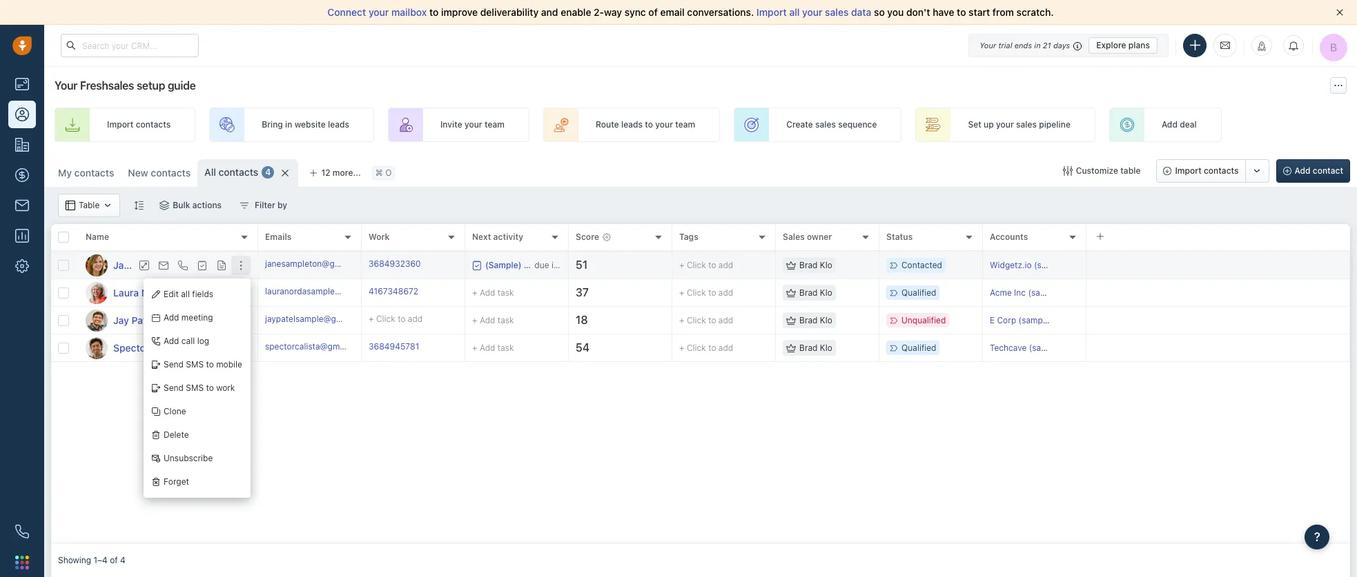 Task type: describe. For each thing, give the bounding box(es) containing it.
name
[[86, 232, 109, 243]]

showing
[[58, 556, 91, 567]]

1–4
[[94, 556, 108, 567]]

add call log
[[164, 337, 209, 347]]

click for 37
[[687, 288, 706, 298]]

l image
[[86, 282, 108, 304]]

1 team from the left
[[485, 120, 505, 130]]

sales right create
[[816, 120, 836, 130]]

2-
[[594, 6, 604, 18]]

connect your mailbox to improve deliverability and enable 2-way sync of email conversations. import all your sales data so you don't have to start from scratch.
[[328, 6, 1054, 18]]

route leads to your team link
[[543, 108, 720, 142]]

your for your freshsales setup guide
[[55, 79, 77, 92]]

+ click to add for 37
[[679, 288, 733, 298]]

name column header
[[79, 224, 258, 252]]

click for 51
[[687, 260, 706, 271]]

cell for 54
[[1087, 335, 1351, 362]]

3684945781 link
[[369, 341, 419, 356]]

way
[[604, 6, 622, 18]]

press space to select this row. row containing jay patel (sample)
[[51, 307, 258, 335]]

1 horizontal spatial import
[[757, 6, 787, 18]]

explore
[[1097, 40, 1127, 50]]

2 leads from the left
[[621, 120, 643, 130]]

brad for 37
[[800, 288, 818, 298]]

spector calista (sample) link
[[113, 341, 226, 355]]

+ add task for 54
[[472, 343, 514, 353]]

jay
[[113, 315, 129, 326]]

log
[[197, 337, 209, 347]]

freshsales
[[80, 79, 134, 92]]

work
[[369, 232, 390, 243]]

fields
[[192, 290, 213, 300]]

techcave (sample)
[[990, 343, 1064, 353]]

task for 37
[[498, 288, 514, 298]]

brad klo for 18
[[800, 316, 833, 326]]

your right route
[[655, 120, 673, 130]]

grid containing 51
[[51, 223, 1351, 545]]

table
[[1121, 166, 1141, 176]]

invite your team
[[441, 120, 505, 130]]

0 vertical spatial of
[[649, 6, 658, 18]]

create sales sequence link
[[734, 108, 902, 142]]

brad for 18
[[800, 316, 818, 326]]

klo for 37
[[820, 288, 833, 298]]

12 more... button
[[302, 164, 369, 183]]

filter by
[[255, 200, 287, 211]]

sales left data
[[825, 6, 849, 18]]

call
[[181, 337, 195, 347]]

1 leads from the left
[[328, 120, 349, 130]]

your right "invite"
[[465, 120, 482, 130]]

my
[[58, 167, 72, 179]]

click for 54
[[687, 343, 706, 353]]

spectorcalista@gmail.com link
[[265, 341, 368, 356]]

create
[[787, 120, 813, 130]]

email image
[[1221, 40, 1231, 51]]

press space to select this row. row containing 54
[[258, 335, 1351, 363]]

pipeline
[[1039, 120, 1071, 130]]

2 j image from the top
[[86, 310, 108, 332]]

and
[[541, 6, 558, 18]]

have
[[933, 6, 955, 18]]

so
[[874, 6, 885, 18]]

press space to select this row. row containing 37
[[258, 280, 1351, 307]]

press space to select this row. row containing laura norda (sample)
[[51, 280, 258, 307]]

your trial ends in 21 days
[[980, 40, 1070, 49]]

3684932360 link
[[369, 258, 421, 273]]

bulk
[[173, 200, 190, 211]]

18
[[576, 314, 588, 327]]

import contacts for "import contacts" link
[[107, 120, 171, 130]]

route
[[596, 120, 619, 130]]

cell for 18
[[1087, 307, 1351, 334]]

activity
[[493, 232, 524, 243]]

freshworks switcher image
[[15, 556, 29, 570]]

3684945781
[[369, 342, 419, 352]]

send sms to mobile
[[164, 360, 242, 370]]

(sample) for acme inc (sample)
[[1028, 288, 1063, 298]]

contacts inside button
[[1204, 166, 1239, 176]]

bulk actions button
[[151, 194, 231, 218]]

cell for 51
[[1087, 252, 1351, 279]]

sales
[[783, 232, 805, 243]]

mobile
[[216, 360, 242, 370]]

container_wx8msf4aqz5i3rn1 image inside table dropdown button
[[66, 201, 75, 211]]

data
[[851, 6, 872, 18]]

klo for 18
[[820, 316, 833, 326]]

4167348672
[[369, 286, 419, 297]]

next activity
[[472, 232, 524, 243]]

setup
[[137, 79, 165, 92]]

row group containing 51
[[258, 252, 1351, 363]]

connect your mailbox link
[[328, 6, 429, 18]]

accounts
[[990, 232, 1028, 243]]

Search your CRM... text field
[[61, 34, 199, 57]]

janesampleton@gmail.com 3684932360
[[265, 259, 421, 269]]

37
[[576, 287, 589, 299]]

sms for work
[[186, 384, 204, 394]]

qualified for 37
[[902, 288, 937, 298]]

mailbox
[[392, 6, 427, 18]]

(sample) down e corp (sample)
[[1029, 343, 1064, 353]]

your freshsales setup guide
[[55, 79, 196, 92]]

actions
[[192, 200, 222, 211]]

status
[[887, 232, 913, 243]]

add for 18
[[719, 316, 733, 326]]

sales left pipeline
[[1016, 120, 1037, 130]]

klo for 54
[[820, 343, 833, 354]]

(sample) for laura norda (sample)
[[172, 287, 212, 299]]

spector
[[113, 342, 149, 354]]

deliverability
[[480, 6, 539, 18]]

set up your sales pipeline link
[[916, 108, 1096, 142]]

press space to select this row. row containing spector calista (sample)
[[51, 335, 258, 363]]

contacted
[[902, 260, 943, 271]]

press space to select this row. row containing 51
[[258, 252, 1351, 280]]

+ add task for 18
[[472, 315, 514, 326]]

jay patel (sample)
[[113, 315, 197, 326]]

your for your trial ends in 21 days
[[980, 40, 997, 49]]

add contact button
[[1276, 160, 1351, 183]]

acme
[[990, 288, 1012, 298]]

qualified for 54
[[902, 343, 937, 354]]

container_wx8msf4aqz5i3rn1 image inside the bulk actions button
[[160, 201, 169, 211]]

sequence
[[838, 120, 877, 130]]

lauranordasample@gmail.com link
[[265, 286, 382, 300]]

o
[[385, 168, 392, 178]]

import contacts link
[[55, 108, 196, 142]]

jaypatelsample@gmail.com
[[265, 314, 371, 324]]

new contacts
[[128, 167, 191, 179]]

start
[[969, 6, 990, 18]]

janesampleton@gmail.com
[[265, 259, 370, 269]]

set
[[968, 120, 982, 130]]

send sms to work
[[164, 384, 235, 394]]

add contact
[[1295, 166, 1344, 176]]

from
[[993, 6, 1014, 18]]

1 horizontal spatial all
[[790, 6, 800, 18]]

your left data
[[802, 6, 823, 18]]

explore plans link
[[1089, 37, 1158, 54]]

improve
[[441, 6, 478, 18]]

0 horizontal spatial of
[[110, 556, 118, 567]]

jaypatelsample@gmail.com + click to add
[[265, 314, 423, 324]]

customize table
[[1076, 166, 1141, 176]]

task for 54
[[498, 343, 514, 353]]

sms for mobile
[[186, 360, 204, 370]]

import for import contacts button
[[1176, 166, 1202, 176]]

add for 37
[[719, 288, 733, 298]]

more...
[[333, 168, 361, 178]]

press space to select this row. row containing 18
[[258, 307, 1351, 335]]

2 team from the left
[[675, 120, 695, 130]]

you
[[888, 6, 904, 18]]

invite
[[441, 120, 462, 130]]

table
[[79, 201, 100, 211]]

enable
[[561, 6, 591, 18]]

deal
[[1180, 120, 1197, 130]]



Task type: vqa. For each thing, say whether or not it's contained in the screenshot.
the bottommost Qualified
yes



Task type: locate. For each thing, give the bounding box(es) containing it.
your left freshsales
[[55, 79, 77, 92]]

container_wx8msf4aqz5i3rn1 image inside customize table button
[[1063, 166, 1073, 176]]

0 vertical spatial sms
[[186, 360, 204, 370]]

sms
[[186, 360, 204, 370], [186, 384, 204, 394]]

brad for 51
[[800, 260, 818, 271]]

laura norda (sample) link
[[113, 286, 212, 300]]

0 vertical spatial task
[[498, 288, 514, 298]]

of right "sync"
[[649, 6, 658, 18]]

cell for 37
[[1087, 280, 1351, 307]]

next
[[472, 232, 491, 243]]

3684932360
[[369, 259, 421, 269]]

1 vertical spatial task
[[498, 315, 514, 326]]

name row
[[51, 224, 258, 252]]

1 vertical spatial in
[[285, 120, 292, 130]]

12
[[321, 168, 330, 178]]

54
[[576, 342, 590, 354]]

0 vertical spatial all
[[790, 6, 800, 18]]

1 horizontal spatial leads
[[621, 120, 643, 130]]

send for send sms to mobile
[[164, 360, 184, 370]]

brad klo for 51
[[800, 260, 833, 271]]

all contacts link
[[204, 166, 258, 180]]

showing 1–4 of 4
[[58, 556, 125, 567]]

of
[[649, 6, 658, 18], [110, 556, 118, 567]]

+ click to add
[[679, 260, 733, 271], [679, 288, 733, 298], [679, 316, 733, 326], [679, 343, 733, 353]]

2 vertical spatial + add task
[[472, 343, 514, 353]]

3 brad klo from the top
[[800, 316, 833, 326]]

0 horizontal spatial team
[[485, 120, 505, 130]]

don't
[[907, 6, 931, 18]]

sms up send sms to work
[[186, 360, 204, 370]]

import contacts down deal on the top of the page
[[1176, 166, 1239, 176]]

3 + click to add from the top
[[679, 316, 733, 326]]

0 vertical spatial container_wx8msf4aqz5i3rn1 image
[[1063, 166, 1073, 176]]

(sample) right "inc"
[[1028, 288, 1063, 298]]

jaypatelsample@gmail.com link
[[265, 313, 371, 328]]

0 vertical spatial + add task
[[472, 288, 514, 298]]

your right up
[[996, 120, 1014, 130]]

j image left jay
[[86, 310, 108, 332]]

4 brad klo from the top
[[800, 343, 833, 354]]

1 sms from the top
[[186, 360, 204, 370]]

phone element
[[8, 519, 36, 546]]

filter
[[255, 200, 275, 211]]

menu
[[144, 279, 251, 499]]

in left 21
[[1035, 40, 1041, 49]]

klo for 51
[[820, 260, 833, 271]]

0 horizontal spatial your
[[55, 79, 77, 92]]

unsubscribe
[[164, 454, 213, 464]]

widgetz.io (sample) link
[[990, 260, 1069, 271]]

4
[[265, 167, 271, 178], [120, 556, 125, 567]]

1 horizontal spatial team
[[675, 120, 695, 130]]

1 vertical spatial import contacts
[[1176, 166, 1239, 176]]

2 vertical spatial task
[[498, 343, 514, 353]]

0 horizontal spatial import
[[107, 120, 134, 130]]

0 vertical spatial import contacts
[[107, 120, 171, 130]]

leads right route
[[621, 120, 643, 130]]

1 brad from the top
[[800, 260, 818, 271]]

brad
[[800, 260, 818, 271], [800, 288, 818, 298], [800, 316, 818, 326], [800, 343, 818, 354]]

import contacts down setup
[[107, 120, 171, 130]]

2 row group from the left
[[258, 252, 1351, 363]]

1 task from the top
[[498, 288, 514, 298]]

conversations.
[[687, 6, 754, 18]]

techcave (sample) link
[[990, 343, 1064, 353]]

2 qualified from the top
[[902, 343, 937, 354]]

jay patel (sample) link
[[113, 314, 197, 328]]

container_wx8msf4aqz5i3rn1 image
[[66, 201, 75, 211], [160, 201, 169, 211], [240, 201, 249, 211], [472, 261, 482, 270], [787, 261, 796, 270], [787, 288, 796, 298], [787, 344, 796, 353]]

work
[[216, 384, 235, 394]]

1 vertical spatial all
[[181, 290, 190, 300]]

contact
[[1313, 166, 1344, 176]]

1 vertical spatial 4
[[120, 556, 125, 567]]

import right 'conversations.' on the top right
[[757, 6, 787, 18]]

import inside import contacts button
[[1176, 166, 1202, 176]]

press space to select this row. row
[[51, 252, 258, 280], [258, 252, 1351, 280], [51, 280, 258, 307], [258, 280, 1351, 307], [51, 307, 258, 335], [258, 307, 1351, 335], [51, 335, 258, 363], [258, 335, 1351, 363]]

1 send from the top
[[164, 360, 184, 370]]

of right "1–4"
[[110, 556, 118, 567]]

container_wx8msf4aqz5i3rn1 image inside table dropdown button
[[103, 201, 113, 211]]

laura norda (sample)
[[113, 287, 212, 299]]

acme inc (sample)
[[990, 288, 1063, 298]]

click for 18
[[687, 316, 706, 326]]

+
[[679, 260, 685, 271], [472, 288, 478, 298], [679, 288, 685, 298], [369, 314, 374, 324], [472, 315, 478, 326], [679, 316, 685, 326], [472, 343, 478, 353], [679, 343, 685, 353]]

1 vertical spatial + add task
[[472, 315, 514, 326]]

laura
[[113, 287, 139, 299]]

add for 51
[[719, 260, 733, 271]]

0 horizontal spatial leads
[[328, 120, 349, 130]]

2 brad from the top
[[800, 288, 818, 298]]

1 vertical spatial your
[[55, 79, 77, 92]]

1 vertical spatial of
[[110, 556, 118, 567]]

0 vertical spatial your
[[980, 40, 997, 49]]

1 vertical spatial sms
[[186, 384, 204, 394]]

all inside 'menu'
[[181, 290, 190, 300]]

3 brad from the top
[[800, 316, 818, 326]]

e corp (sample) link
[[990, 316, 1053, 326]]

4 right "1–4"
[[120, 556, 125, 567]]

bring in website leads
[[262, 120, 349, 130]]

0 horizontal spatial in
[[285, 120, 292, 130]]

forget
[[164, 477, 189, 488]]

patel
[[132, 315, 154, 326]]

cell
[[1087, 252, 1351, 279], [1087, 280, 1351, 307], [1087, 307, 1351, 334], [1087, 335, 1351, 362]]

1 vertical spatial j image
[[86, 310, 108, 332]]

qualified
[[902, 288, 937, 298], [902, 343, 937, 354]]

1 horizontal spatial in
[[1035, 40, 1041, 49]]

my contacts button
[[51, 160, 121, 187], [58, 167, 114, 179]]

sync
[[625, 6, 646, 18]]

2 vertical spatial container_wx8msf4aqz5i3rn1 image
[[787, 316, 796, 326]]

send
[[164, 360, 184, 370], [164, 384, 184, 394]]

⌘ o
[[375, 168, 392, 178]]

2 vertical spatial import
[[1176, 166, 1202, 176]]

customize table button
[[1054, 160, 1150, 183]]

brad for 54
[[800, 343, 818, 354]]

2 horizontal spatial container_wx8msf4aqz5i3rn1 image
[[1063, 166, 1073, 176]]

to
[[429, 6, 439, 18], [957, 6, 966, 18], [645, 120, 653, 130], [709, 260, 716, 271], [709, 288, 716, 298], [398, 314, 406, 324], [709, 316, 716, 326], [709, 343, 716, 353], [206, 360, 214, 370], [206, 384, 214, 394]]

click
[[687, 260, 706, 271], [687, 288, 706, 298], [376, 314, 396, 324], [687, 316, 706, 326], [687, 343, 706, 353]]

team
[[485, 120, 505, 130], [675, 120, 695, 130]]

import inside "import contacts" link
[[107, 120, 134, 130]]

meeting
[[181, 313, 213, 323]]

your left trial
[[980, 40, 997, 49]]

edit
[[164, 290, 179, 300]]

create sales sequence
[[787, 120, 877, 130]]

norda
[[141, 287, 169, 299]]

1 j image from the top
[[86, 254, 108, 277]]

0 vertical spatial qualified
[[902, 288, 937, 298]]

guide
[[168, 79, 196, 92]]

1 horizontal spatial import contacts
[[1176, 166, 1239, 176]]

4 + click to add from the top
[[679, 343, 733, 353]]

(sample) right corp
[[1019, 316, 1053, 326]]

4 klo from the top
[[820, 343, 833, 354]]

score
[[576, 232, 599, 243]]

import down your freshsales setup guide
[[107, 120, 134, 130]]

invite your team link
[[388, 108, 530, 142]]

unqualified
[[902, 316, 946, 326]]

add inside "button"
[[1295, 166, 1311, 176]]

0 vertical spatial send
[[164, 360, 184, 370]]

2 + add task from the top
[[472, 315, 514, 326]]

1 horizontal spatial your
[[980, 40, 997, 49]]

widgetz.io (sample)
[[990, 260, 1069, 271]]

1 horizontal spatial of
[[649, 6, 658, 18]]

your left mailbox
[[369, 6, 389, 18]]

brad klo for 37
[[800, 288, 833, 298]]

phone image
[[15, 525, 29, 539]]

1 vertical spatial import
[[107, 120, 134, 130]]

0 vertical spatial import
[[757, 6, 787, 18]]

3 klo from the top
[[820, 316, 833, 326]]

j image up l 'image'
[[86, 254, 108, 277]]

2 + click to add from the top
[[679, 288, 733, 298]]

techcave
[[990, 343, 1027, 353]]

1 + add task from the top
[[472, 288, 514, 298]]

all left data
[[790, 6, 800, 18]]

2 task from the top
[[498, 315, 514, 326]]

container_wx8msf4aqz5i3rn1 image inside filter by button
[[240, 201, 249, 211]]

style_myh0__igzzd8unmi image
[[134, 201, 144, 210]]

1 + click to add from the top
[[679, 260, 733, 271]]

add for 54
[[719, 343, 733, 353]]

4 brad from the top
[[800, 343, 818, 354]]

task
[[498, 288, 514, 298], [498, 315, 514, 326], [498, 343, 514, 353]]

4 up the filter by
[[265, 167, 271, 178]]

trial
[[999, 40, 1013, 49]]

(sample) inside jay patel (sample) link
[[157, 315, 197, 326]]

sales
[[825, 6, 849, 18], [816, 120, 836, 130], [1016, 120, 1037, 130]]

customize
[[1076, 166, 1119, 176]]

delete
[[164, 430, 189, 441]]

(sample) for spector calista (sample)
[[186, 342, 226, 354]]

(sample) up send sms to mobile
[[186, 342, 226, 354]]

leads right 'website' at the left of page
[[328, 120, 349, 130]]

all contacts 4
[[204, 166, 271, 178]]

close image
[[1337, 9, 1344, 16]]

1 vertical spatial qualified
[[902, 343, 937, 354]]

row group
[[51, 252, 258, 363], [258, 252, 1351, 363]]

1 row group from the left
[[51, 252, 258, 363]]

2 sms from the top
[[186, 384, 204, 394]]

1 qualified from the top
[[902, 288, 937, 298]]

1 cell from the top
[[1087, 252, 1351, 279]]

ends
[[1015, 40, 1032, 49]]

menu containing edit all fields
[[144, 279, 251, 499]]

0 vertical spatial j image
[[86, 254, 108, 277]]

send up the clone
[[164, 384, 184, 394]]

explore plans
[[1097, 40, 1150, 50]]

2 send from the top
[[164, 384, 184, 394]]

import for "import contacts" link
[[107, 120, 134, 130]]

2 brad klo from the top
[[800, 288, 833, 298]]

0 horizontal spatial import contacts
[[107, 120, 171, 130]]

import contacts group
[[1157, 160, 1270, 183]]

s image
[[86, 337, 108, 359]]

0 vertical spatial in
[[1035, 40, 1041, 49]]

1 brad klo from the top
[[800, 260, 833, 271]]

row group containing laura norda (sample)
[[51, 252, 258, 363]]

container_wx8msf4aqz5i3rn1 image
[[1063, 166, 1073, 176], [103, 201, 113, 211], [787, 316, 796, 326]]

qualified down contacted
[[902, 288, 937, 298]]

0 horizontal spatial 4
[[120, 556, 125, 567]]

0 horizontal spatial container_wx8msf4aqz5i3rn1 image
[[103, 201, 113, 211]]

1 horizontal spatial container_wx8msf4aqz5i3rn1 image
[[787, 316, 796, 326]]

(sample) inside spector calista (sample) link
[[186, 342, 226, 354]]

spectorcalista@gmail.com 3684945781
[[265, 342, 419, 352]]

table button
[[58, 194, 120, 218]]

add
[[1162, 120, 1178, 130], [1295, 166, 1311, 176], [480, 288, 495, 298], [164, 313, 179, 323], [480, 315, 495, 326], [164, 337, 179, 347], [480, 343, 495, 353]]

all right edit
[[181, 290, 190, 300]]

import down deal on the top of the page
[[1176, 166, 1202, 176]]

add meeting
[[164, 313, 213, 323]]

import contacts for import contacts button
[[1176, 166, 1239, 176]]

set up your sales pipeline
[[968, 120, 1071, 130]]

task for 18
[[498, 315, 514, 326]]

(sample) inside laura norda (sample) link
[[172, 287, 212, 299]]

route leads to your team
[[596, 120, 695, 130]]

qualified down unqualified
[[902, 343, 937, 354]]

2 klo from the top
[[820, 288, 833, 298]]

brad klo for 54
[[800, 343, 833, 354]]

sms down send sms to mobile
[[186, 384, 204, 394]]

3 task from the top
[[498, 343, 514, 353]]

send down spector calista (sample) link
[[164, 360, 184, 370]]

51
[[576, 259, 588, 271]]

1 klo from the top
[[820, 260, 833, 271]]

0 horizontal spatial all
[[181, 290, 190, 300]]

email
[[660, 6, 685, 18]]

widgetz.io
[[990, 260, 1032, 271]]

(sample) for jay patel (sample)
[[157, 315, 197, 326]]

new
[[128, 167, 148, 179]]

+ click to add for 54
[[679, 343, 733, 353]]

grid
[[51, 223, 1351, 545]]

(sample) up acme inc (sample) at the right of the page
[[1034, 260, 1069, 271]]

3 + add task from the top
[[472, 343, 514, 353]]

in right bring
[[285, 120, 292, 130]]

+ click to add for 18
[[679, 316, 733, 326]]

send for send sms to work
[[164, 384, 184, 394]]

(sample) for e corp (sample)
[[1019, 316, 1053, 326]]

add deal
[[1162, 120, 1197, 130]]

4 cell from the top
[[1087, 335, 1351, 362]]

4 inside all contacts 4
[[265, 167, 271, 178]]

+ click to add for 51
[[679, 260, 733, 271]]

by
[[278, 200, 287, 211]]

2 horizontal spatial import
[[1176, 166, 1202, 176]]

j image
[[86, 254, 108, 277], [86, 310, 108, 332]]

(sample) up the add call log
[[157, 315, 197, 326]]

(sample) up add meeting
[[172, 287, 212, 299]]

up
[[984, 120, 994, 130]]

0 vertical spatial 4
[[265, 167, 271, 178]]

2 cell from the top
[[1087, 280, 1351, 307]]

1 horizontal spatial 4
[[265, 167, 271, 178]]

1 vertical spatial send
[[164, 384, 184, 394]]

3 cell from the top
[[1087, 307, 1351, 334]]

+ add task for 37
[[472, 288, 514, 298]]

import contacts inside button
[[1176, 166, 1239, 176]]

brad klo
[[800, 260, 833, 271], [800, 288, 833, 298], [800, 316, 833, 326], [800, 343, 833, 354]]

your
[[980, 40, 997, 49], [55, 79, 77, 92]]

1 vertical spatial container_wx8msf4aqz5i3rn1 image
[[103, 201, 113, 211]]



